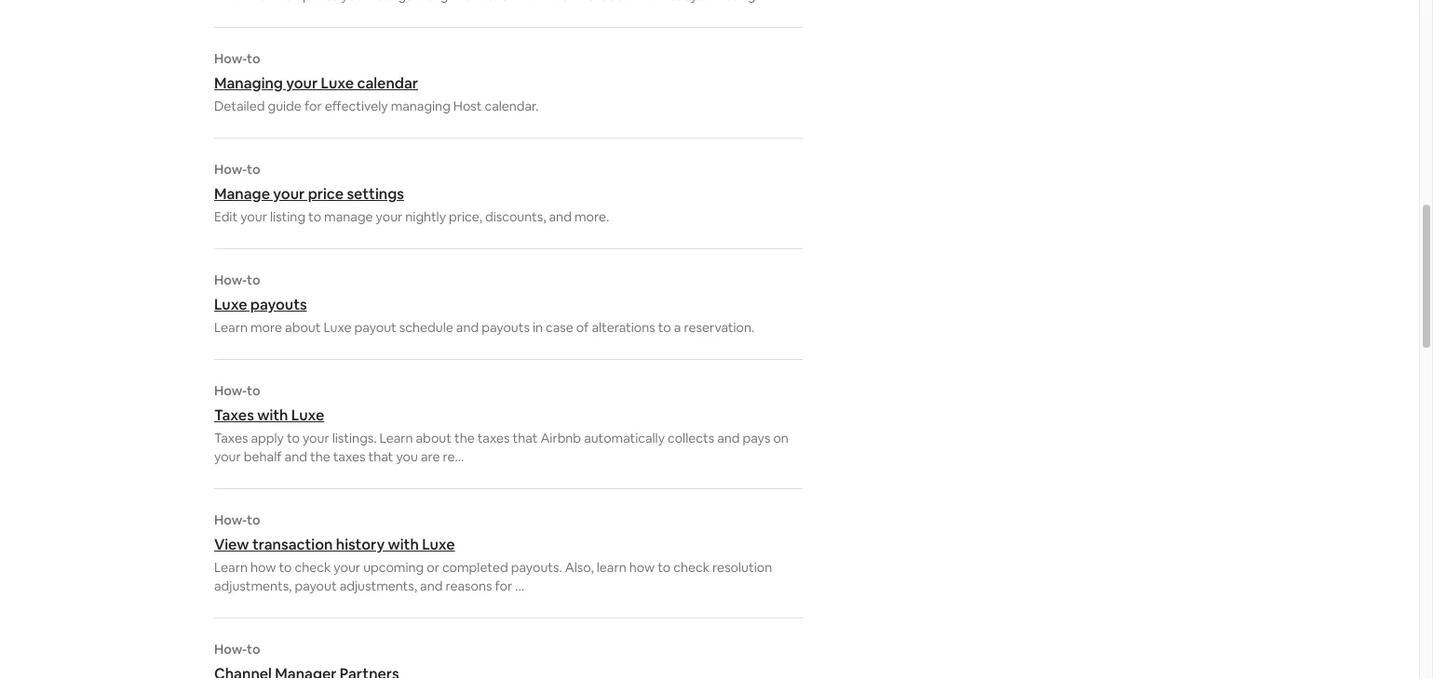 Task type: describe. For each thing, give the bounding box(es) containing it.
history
[[336, 535, 385, 555]]

1 vertical spatial taxes
[[333, 449, 366, 466]]

reasons
[[446, 578, 492, 595]]

1 how from the left
[[251, 560, 276, 576]]

collects
[[668, 430, 714, 447]]

how- for view transaction history with luxe
[[214, 512, 247, 529]]

managing your luxe calendar element
[[214, 50, 803, 115]]

effectively
[[325, 98, 388, 115]]

with inside how-to view transaction history with luxe learn how to check your upcoming or completed payouts. also, learn how to check resolution adjustments, payout adjustments, and reasons for …
[[388, 535, 419, 555]]

how-to
[[214, 642, 260, 658]]

and inside how-to luxe payouts learn more about luxe payout schedule and payouts in case of alterations to a reservation.
[[456, 319, 479, 336]]

managing your luxe calendar link
[[214, 74, 803, 93]]

how- inside channel manager partners element
[[214, 642, 247, 658]]

2 check from the left
[[674, 560, 710, 576]]

host
[[453, 98, 482, 115]]

managing
[[391, 98, 451, 115]]

settings
[[347, 184, 404, 204]]

your left behalf
[[214, 449, 241, 466]]

and inside how-to manage your price settings edit your listing to manage your nightly price, discounts, and more.
[[549, 209, 572, 225]]

view transaction history with luxe link
[[214, 535, 803, 555]]

for inside how-to managing your luxe calendar detailed guide for effectively managing host calendar.
[[304, 98, 322, 115]]

you
[[396, 449, 418, 466]]

automatically
[[584, 430, 665, 447]]

how-to taxes with luxe taxes apply to your listings. learn about the taxes that airbnb automatically collects and pays on your behalf and the taxes that you are re…
[[214, 383, 789, 466]]

for inside how-to view transaction history with luxe learn how to check your upcoming or completed payouts. also, learn how to check resolution adjustments, payout adjustments, and reasons for …
[[495, 578, 512, 595]]

alterations
[[592, 319, 655, 336]]

how-to managing your luxe calendar detailed guide for effectively managing host calendar.
[[214, 50, 539, 115]]

about inside how-to taxes with luxe taxes apply to your listings. learn about the taxes that airbnb automatically collects and pays on your behalf and the taxes that you are re…
[[416, 430, 452, 447]]

how-to manage your price settings edit your listing to manage your nightly price, discounts, and more.
[[214, 161, 609, 225]]

1 horizontal spatial the
[[454, 430, 475, 447]]

luxe payouts link
[[214, 295, 803, 315]]

1 adjustments, from the left
[[214, 578, 292, 595]]

about inside how-to luxe payouts learn more about luxe payout schedule and payouts in case of alterations to a reservation.
[[285, 319, 321, 336]]

manage your price settings element
[[214, 161, 803, 226]]

luxe payouts element
[[214, 272, 803, 337]]

your inside how-to managing your luxe calendar detailed guide for effectively managing host calendar.
[[286, 74, 318, 93]]

or
[[427, 560, 439, 576]]

guide
[[268, 98, 302, 115]]

of
[[576, 319, 589, 336]]

taxes with luxe element
[[214, 383, 803, 467]]

2 how from the left
[[629, 560, 655, 576]]

listings.
[[332, 430, 377, 447]]

are
[[421, 449, 440, 466]]

payout inside how-to luxe payouts learn more about luxe payout schedule and payouts in case of alterations to a reservation.
[[354, 319, 397, 336]]

your inside how-to view transaction history with luxe learn how to check your upcoming or completed payouts. also, learn how to check resolution adjustments, payout adjustments, and reasons for …
[[334, 560, 360, 576]]

schedule
[[399, 319, 453, 336]]

your left the listings.
[[303, 430, 329, 447]]

learn
[[597, 560, 626, 576]]

and right behalf
[[285, 449, 307, 466]]

upcoming
[[363, 560, 424, 576]]

view
[[214, 535, 249, 555]]

also,
[[565, 560, 594, 576]]

0 horizontal spatial that
[[368, 449, 393, 466]]

case
[[546, 319, 573, 336]]

manage your price settings link
[[214, 184, 803, 204]]



Task type: vqa. For each thing, say whether or not it's contained in the screenshot.
4.82
no



Task type: locate. For each thing, give the bounding box(es) containing it.
manage
[[324, 209, 373, 225]]

0 horizontal spatial payout
[[295, 578, 337, 595]]

learn inside how-to view transaction history with luxe learn how to check your upcoming or completed payouts. also, learn how to check resolution adjustments, payout adjustments, and reasons for …
[[214, 560, 248, 576]]

2 taxes from the top
[[214, 430, 248, 447]]

completed
[[442, 560, 508, 576]]

your up listing
[[273, 184, 305, 204]]

0 horizontal spatial payouts
[[250, 295, 307, 315]]

reservation.
[[684, 319, 755, 336]]

payout inside how-to view transaction history with luxe learn how to check your upcoming or completed payouts. also, learn how to check resolution adjustments, payout adjustments, and reasons for …
[[295, 578, 337, 595]]

calendar.
[[485, 98, 539, 115]]

behalf
[[244, 449, 282, 466]]

luxe inside how-to managing your luxe calendar detailed guide for effectively managing host calendar.
[[321, 74, 354, 93]]

2 adjustments, from the left
[[340, 578, 417, 595]]

0 vertical spatial payout
[[354, 319, 397, 336]]

re…
[[443, 449, 464, 466]]

for
[[304, 98, 322, 115], [495, 578, 512, 595]]

how- inside how-to taxes with luxe taxes apply to your listings. learn about the taxes that airbnb automatically collects and pays on your behalf and the taxes that you are re…
[[214, 383, 247, 400]]

payout down transaction
[[295, 578, 337, 595]]

0 vertical spatial taxes
[[214, 406, 254, 426]]

transaction
[[252, 535, 333, 555]]

how-to luxe payouts learn more about luxe payout schedule and payouts in case of alterations to a reservation.
[[214, 272, 755, 336]]

1 horizontal spatial adjustments,
[[340, 578, 417, 595]]

and right schedule at the top of the page
[[456, 319, 479, 336]]

0 horizontal spatial the
[[310, 449, 330, 466]]

1 horizontal spatial for
[[495, 578, 512, 595]]

that
[[513, 430, 538, 447], [368, 449, 393, 466]]

to inside how-to managing your luxe calendar detailed guide for effectively managing host calendar.
[[247, 50, 260, 67]]

price,
[[449, 209, 482, 225]]

payouts.
[[511, 560, 562, 576]]

how- for taxes with luxe
[[214, 383, 247, 400]]

and inside how-to view transaction history with luxe learn how to check your upcoming or completed payouts. also, learn how to check resolution adjustments, payout adjustments, and reasons for …
[[420, 578, 443, 595]]

5 how- from the top
[[214, 512, 247, 529]]

…
[[515, 578, 524, 595]]

about
[[285, 319, 321, 336], [416, 430, 452, 447]]

how-
[[214, 50, 247, 67], [214, 161, 247, 178], [214, 272, 247, 289], [214, 383, 247, 400], [214, 512, 247, 529], [214, 642, 247, 658]]

taxes left apply
[[214, 430, 248, 447]]

listing
[[270, 209, 305, 225]]

0 horizontal spatial how
[[251, 560, 276, 576]]

2 how- from the top
[[214, 161, 247, 178]]

1 horizontal spatial how
[[629, 560, 655, 576]]

1 horizontal spatial with
[[388, 535, 419, 555]]

that left you
[[368, 449, 393, 466]]

about right more
[[285, 319, 321, 336]]

1 taxes from the top
[[214, 406, 254, 426]]

airbnb
[[541, 430, 581, 447]]

1 vertical spatial payouts
[[482, 319, 530, 336]]

to inside channel manager partners element
[[247, 642, 260, 658]]

adjustments, down view
[[214, 578, 292, 595]]

with inside how-to taxes with luxe taxes apply to your listings. learn about the taxes that airbnb automatically collects and pays on your behalf and the taxes that you are re…
[[257, 406, 288, 426]]

payout left schedule at the top of the page
[[354, 319, 397, 336]]

3 how- from the top
[[214, 272, 247, 289]]

taxes
[[214, 406, 254, 426], [214, 430, 248, 447]]

price
[[308, 184, 344, 204]]

0 vertical spatial about
[[285, 319, 321, 336]]

learn down view
[[214, 560, 248, 576]]

1 vertical spatial taxes
[[214, 430, 248, 447]]

1 horizontal spatial payout
[[354, 319, 397, 336]]

how- for managing your luxe calendar
[[214, 50, 247, 67]]

your
[[286, 74, 318, 93], [273, 184, 305, 204], [240, 209, 267, 225], [376, 209, 403, 225], [303, 430, 329, 447], [214, 449, 241, 466], [334, 560, 360, 576]]

edit
[[214, 209, 238, 225]]

0 horizontal spatial about
[[285, 319, 321, 336]]

1 vertical spatial with
[[388, 535, 419, 555]]

learn up you
[[380, 430, 413, 447]]

1 vertical spatial that
[[368, 449, 393, 466]]

how-to view transaction history with luxe learn how to check your upcoming or completed payouts. also, learn how to check resolution adjustments, payout adjustments, and reasons for …
[[214, 512, 772, 595]]

1 vertical spatial learn
[[380, 430, 413, 447]]

how down transaction
[[251, 560, 276, 576]]

learn inside how-to taxes with luxe taxes apply to your listings. learn about the taxes that airbnb automatically collects and pays on your behalf and the taxes that you are re…
[[380, 430, 413, 447]]

how- for manage your price settings
[[214, 161, 247, 178]]

with up 'upcoming'
[[388, 535, 419, 555]]

payouts up more
[[250, 295, 307, 315]]

calendar
[[357, 74, 418, 93]]

about up are
[[416, 430, 452, 447]]

1 horizontal spatial check
[[674, 560, 710, 576]]

0 horizontal spatial check
[[295, 560, 331, 576]]

6 how- from the top
[[214, 642, 247, 658]]

a
[[674, 319, 681, 336]]

1 horizontal spatial taxes
[[478, 430, 510, 447]]

for right the guide
[[304, 98, 322, 115]]

0 vertical spatial taxes
[[478, 430, 510, 447]]

with up apply
[[257, 406, 288, 426]]

nightly
[[405, 209, 446, 225]]

pays
[[743, 430, 771, 447]]

1 vertical spatial for
[[495, 578, 512, 595]]

payouts down 'luxe payouts' link
[[482, 319, 530, 336]]

2 vertical spatial learn
[[214, 560, 248, 576]]

taxes up apply
[[214, 406, 254, 426]]

1 horizontal spatial payouts
[[482, 319, 530, 336]]

your down the history
[[334, 560, 360, 576]]

how- for luxe payouts
[[214, 272, 247, 289]]

check
[[295, 560, 331, 576], [674, 560, 710, 576]]

payouts
[[250, 295, 307, 315], [482, 319, 530, 336]]

0 vertical spatial the
[[454, 430, 475, 447]]

0 vertical spatial learn
[[214, 319, 248, 336]]

how
[[251, 560, 276, 576], [629, 560, 655, 576]]

luxe inside how-to view transaction history with luxe learn how to check your upcoming or completed payouts. also, learn how to check resolution adjustments, payout adjustments, and reasons for …
[[422, 535, 455, 555]]

how right learn
[[629, 560, 655, 576]]

learn inside how-to luxe payouts learn more about luxe payout schedule and payouts in case of alterations to a reservation.
[[214, 319, 248, 336]]

apply
[[251, 430, 284, 447]]

1 vertical spatial the
[[310, 449, 330, 466]]

check down transaction
[[295, 560, 331, 576]]

adjustments,
[[214, 578, 292, 595], [340, 578, 417, 595]]

more
[[251, 319, 282, 336]]

1 how- from the top
[[214, 50, 247, 67]]

the
[[454, 430, 475, 447], [310, 449, 330, 466]]

your down manage
[[240, 209, 267, 225]]

1 check from the left
[[295, 560, 331, 576]]

4 how- from the top
[[214, 383, 247, 400]]

manage
[[214, 184, 270, 204]]

0 vertical spatial with
[[257, 406, 288, 426]]

channel manager partners element
[[214, 642, 803, 679]]

0 horizontal spatial adjustments,
[[214, 578, 292, 595]]

and left pays at the bottom right
[[717, 430, 740, 447]]

luxe
[[321, 74, 354, 93], [214, 295, 247, 315], [324, 319, 352, 336], [291, 406, 324, 426], [422, 535, 455, 555]]

0 horizontal spatial taxes
[[333, 449, 366, 466]]

1 vertical spatial payout
[[295, 578, 337, 595]]

the up re…
[[454, 430, 475, 447]]

your down settings
[[376, 209, 403, 225]]

and
[[549, 209, 572, 225], [456, 319, 479, 336], [717, 430, 740, 447], [285, 449, 307, 466], [420, 578, 443, 595]]

with
[[257, 406, 288, 426], [388, 535, 419, 555]]

adjustments, down 'upcoming'
[[340, 578, 417, 595]]

for left …
[[495, 578, 512, 595]]

check left resolution
[[674, 560, 710, 576]]

managing
[[214, 74, 283, 93]]

that down taxes with luxe 'link' at the bottom of the page
[[513, 430, 538, 447]]

0 vertical spatial payouts
[[250, 295, 307, 315]]

how- inside how-to manage your price settings edit your listing to manage your nightly price, discounts, and more.
[[214, 161, 247, 178]]

to
[[247, 50, 260, 67], [247, 161, 260, 178], [308, 209, 321, 225], [247, 272, 260, 289], [658, 319, 671, 336], [247, 383, 260, 400], [287, 430, 300, 447], [247, 512, 260, 529], [279, 560, 292, 576], [658, 560, 671, 576], [247, 642, 260, 658]]

how- inside how-to managing your luxe calendar detailed guide for effectively managing host calendar.
[[214, 50, 247, 67]]

discounts,
[[485, 209, 546, 225]]

learn
[[214, 319, 248, 336], [380, 430, 413, 447], [214, 560, 248, 576]]

view transaction history with luxe element
[[214, 512, 803, 596]]

how- inside how-to view transaction history with luxe learn how to check your upcoming or completed payouts. also, learn how to check resolution adjustments, payout adjustments, and reasons for …
[[214, 512, 247, 529]]

how- inside how-to luxe payouts learn more about luxe payout schedule and payouts in case of alterations to a reservation.
[[214, 272, 247, 289]]

0 horizontal spatial for
[[304, 98, 322, 115]]

on
[[773, 430, 789, 447]]

resolution
[[713, 560, 772, 576]]

detailed
[[214, 98, 265, 115]]

taxes with luxe link
[[214, 406, 803, 426]]

1 vertical spatial about
[[416, 430, 452, 447]]

your up the guide
[[286, 74, 318, 93]]

luxe inside how-to taxes with luxe taxes apply to your listings. learn about the taxes that airbnb automatically collects and pays on your behalf and the taxes that you are re…
[[291, 406, 324, 426]]

payout
[[354, 319, 397, 336], [295, 578, 337, 595]]

more.
[[575, 209, 609, 225]]

taxes down taxes with luxe 'link' at the bottom of the page
[[478, 430, 510, 447]]

taxes down the listings.
[[333, 449, 366, 466]]

0 vertical spatial that
[[513, 430, 538, 447]]

learn left more
[[214, 319, 248, 336]]

and down "or"
[[420, 578, 443, 595]]

the right behalf
[[310, 449, 330, 466]]

0 horizontal spatial with
[[257, 406, 288, 426]]

0 vertical spatial for
[[304, 98, 322, 115]]

1 horizontal spatial about
[[416, 430, 452, 447]]

and left more.
[[549, 209, 572, 225]]

taxes
[[478, 430, 510, 447], [333, 449, 366, 466]]

1 horizontal spatial that
[[513, 430, 538, 447]]

in
[[533, 319, 543, 336]]



